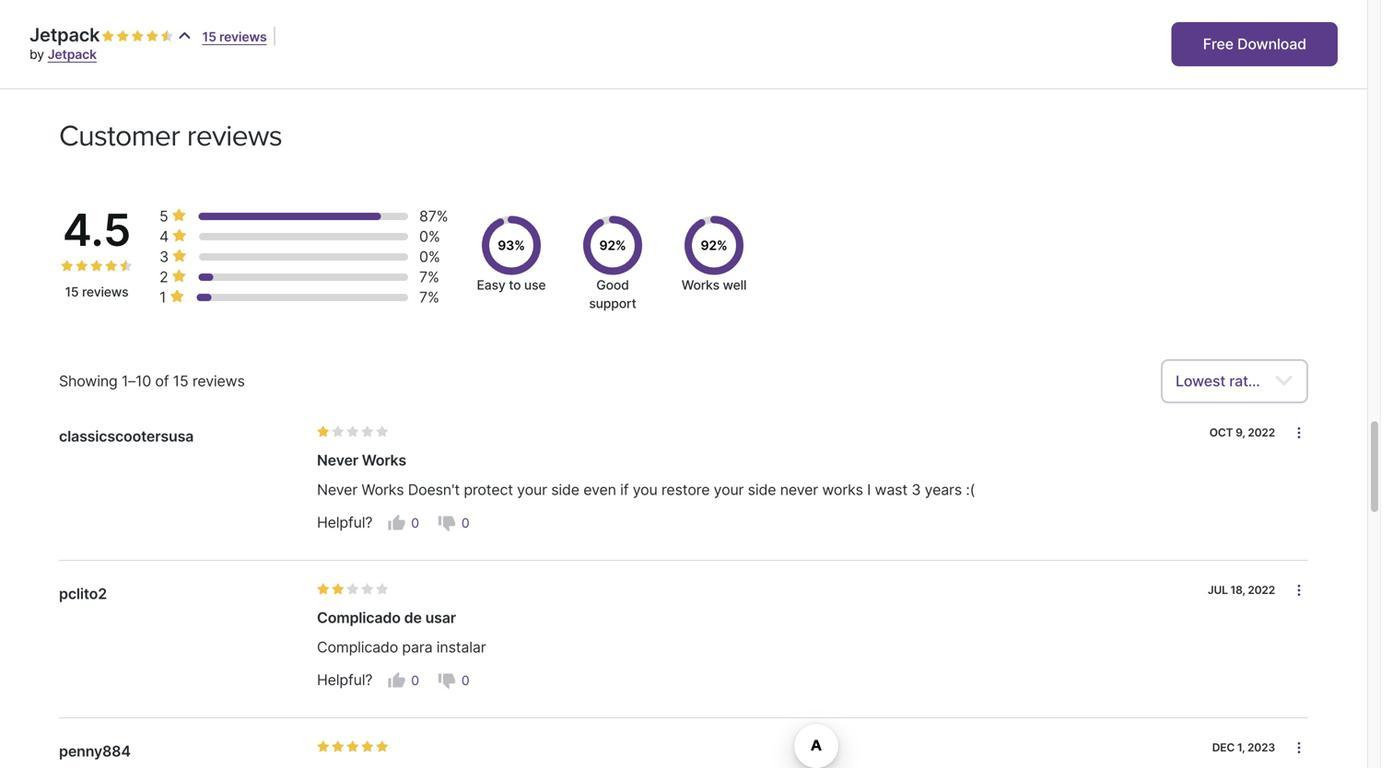 Task type: locate. For each thing, give the bounding box(es) containing it.
2022
[[1248, 426, 1276, 439], [1248, 584, 1276, 597]]

2022 right the 18,
[[1248, 584, 1276, 597]]

side left never
[[748, 481, 776, 499]]

rate product 3 stars image for rate product 5 stars image to the top
[[131, 30, 144, 43]]

complicado de usar
[[317, 609, 456, 627]]

your right protect
[[517, 481, 547, 499]]

1 vertical spatial rate product 4 stars image
[[361, 583, 374, 596]]

5 stars, 87% of reviews element
[[159, 206, 190, 227]]

15 down 4.5
[[65, 284, 79, 300]]

0 vertical spatial vote down image
[[438, 514, 456, 533]]

jetpack right by
[[48, 47, 97, 62]]

3 right wast
[[912, 481, 921, 499]]

rate product 3 stars image
[[90, 260, 103, 273], [347, 426, 359, 439], [347, 741, 359, 754]]

2
[[159, 268, 168, 286]]

15
[[202, 29, 216, 45], [65, 284, 79, 300], [173, 372, 188, 390]]

works for never works doesn't protect your side even if you restore your side never works i wast 3 years :(
[[362, 481, 404, 499]]

complicado for complicado de usar
[[317, 609, 401, 627]]

1 open options menu image from the top
[[1292, 583, 1307, 598]]

1 7% from the top
[[419, 268, 439, 286]]

0 vertical spatial works
[[682, 277, 720, 293]]

open options menu image
[[1292, 426, 1307, 440]]

0%
[[419, 227, 440, 245], [419, 248, 440, 266]]

1 vertical spatial open options menu image
[[1292, 741, 1307, 756]]

rate product 1 star image
[[61, 260, 74, 273], [317, 426, 330, 439], [317, 583, 330, 596], [317, 741, 330, 754]]

0
[[411, 516, 419, 531], [462, 516, 470, 531], [411, 673, 419, 689], [462, 673, 470, 689]]

Lowest rated field
[[1161, 359, 1309, 403]]

2 vote down image from the top
[[438, 672, 456, 690]]

0 horizontal spatial rate product 4 stars image
[[105, 260, 118, 273]]

oct
[[1210, 426, 1234, 439]]

rate product 3 stars image up download
[[131, 30, 144, 43]]

1 vertical spatial 15
[[65, 284, 79, 300]]

0 horizontal spatial rate product 5 stars image
[[120, 260, 133, 273]]

rate product 5 stars image left 2 on the top left of the page
[[120, 260, 133, 273]]

rated
[[1230, 372, 1266, 390]]

0 vertical spatial rate product 3 stars image
[[131, 30, 144, 43]]

2022 for never works doesn't protect your side even if you restore your side never works i wast 3 years :(
[[1248, 426, 1276, 439]]

works up vote up image
[[362, 451, 407, 469]]

7%
[[419, 268, 439, 286], [419, 288, 439, 306]]

3
[[159, 248, 169, 266], [912, 481, 921, 499]]

0 horizontal spatial free
[[74, 44, 97, 57]]

2 your from the left
[[714, 481, 744, 499]]

para
[[402, 639, 433, 657]]

1 vertical spatial helpful?
[[317, 672, 373, 690]]

never
[[317, 451, 359, 469], [317, 481, 358, 499]]

free download link
[[1172, 22, 1338, 66]]

2 open options menu image from the top
[[1292, 741, 1307, 756]]

rate product 5 stars image right rate product 1 star icon
[[161, 30, 174, 43]]

jetpack
[[29, 24, 100, 46], [48, 47, 97, 62]]

1 horizontal spatial rate product 3 stars image
[[347, 583, 359, 596]]

jul
[[1208, 584, 1228, 597]]

0 horizontal spatial rate product 3 stars image
[[131, 30, 144, 43]]

1 vertical spatial rate product 5 stars image
[[376, 426, 389, 439]]

0 vertical spatial complicado
[[317, 609, 401, 627]]

good support
[[589, 277, 637, 311]]

4 stars, 0% of reviews element
[[159, 227, 191, 247]]

good
[[597, 277, 629, 293]]

0 down protect
[[462, 516, 470, 531]]

complicado up the complicado para instalar
[[317, 609, 401, 627]]

if
[[620, 481, 629, 499]]

1 vertical spatial rate product 3 stars image
[[347, 426, 359, 439]]

helpful? left vote up icon at left
[[317, 672, 373, 690]]

your right the restore
[[714, 481, 744, 499]]

2 7% from the top
[[419, 288, 439, 306]]

2023
[[1248, 742, 1276, 755]]

1 helpful? from the top
[[317, 514, 373, 532]]

2022 for complicado para instalar
[[1248, 584, 1276, 597]]

works down the never works
[[362, 481, 404, 499]]

works well
[[682, 277, 747, 293]]

pclito2
[[59, 585, 107, 603]]

helpful?
[[317, 514, 373, 532], [317, 672, 373, 690]]

helpful? left vote up image
[[317, 514, 373, 532]]

1 horizontal spatial rate product 4 stars image
[[361, 426, 374, 439]]

of
[[155, 372, 169, 390]]

2 0% from the top
[[419, 248, 440, 266]]

rate product 2 stars image
[[116, 30, 129, 43], [76, 260, 88, 273], [332, 426, 345, 439], [332, 583, 345, 596], [332, 741, 345, 754]]

oct 9, 2022
[[1210, 426, 1276, 439]]

2 never from the top
[[317, 481, 358, 499]]

1 horizontal spatial side
[[748, 481, 776, 499]]

1 vertical spatial works
[[362, 451, 407, 469]]

rate product 5 stars image
[[161, 30, 174, 43], [376, 426, 389, 439], [376, 741, 389, 754]]

15 right of
[[173, 372, 188, 390]]

rate product 1 star image
[[102, 30, 115, 43]]

2 complicado from the top
[[317, 639, 398, 657]]

2 vertical spatial rate product 5 stars image
[[376, 741, 389, 754]]

rate product 5 stars image up complicado de usar
[[376, 583, 389, 596]]

even
[[584, 481, 616, 499]]

download
[[1238, 35, 1307, 53]]

2 horizontal spatial 15
[[202, 29, 216, 45]]

complicado para instalar
[[317, 639, 486, 657]]

2 stars, 7% of reviews element
[[159, 267, 190, 287]]

3 down the 4
[[159, 248, 169, 266]]

rate product 3 stars image
[[131, 30, 144, 43], [347, 583, 359, 596]]

rate product 4 stars image down 4.5
[[105, 260, 118, 273]]

complicado
[[317, 609, 401, 627], [317, 639, 398, 657]]

0 vertical spatial helpful?
[[317, 514, 373, 532]]

15 reviews
[[202, 29, 267, 45], [65, 284, 129, 300]]

rate product 5 stars image for classicscootersusa
[[376, 426, 389, 439]]

0 vertical spatial rate product 5 stars image
[[120, 260, 133, 273]]

1 horizontal spatial rate product 5 stars image
[[376, 583, 389, 596]]

dec
[[1213, 742, 1235, 755]]

1 vertical spatial never
[[317, 481, 358, 499]]

vote down image for instalar
[[438, 672, 456, 690]]

2 2022 from the top
[[1248, 584, 1276, 597]]

1 horizontal spatial your
[[714, 481, 744, 499]]

vote down image for doesn't
[[438, 514, 456, 533]]

rate product 2 stars image for classicscootersusa
[[332, 426, 345, 439]]

side left even
[[551, 481, 580, 499]]

7% for 1
[[419, 288, 439, 306]]

dec 1, 2023
[[1213, 742, 1276, 755]]

0 horizontal spatial your
[[517, 481, 547, 499]]

7% down 87%
[[419, 268, 439, 286]]

0 vertical spatial 7%
[[419, 268, 439, 286]]

1 vertical spatial 2022
[[1248, 584, 1276, 597]]

7% left easy
[[419, 288, 439, 306]]

1 horizontal spatial 15 reviews
[[202, 29, 267, 45]]

0 horizontal spatial 15 reviews
[[65, 284, 129, 300]]

works
[[682, 277, 720, 293], [362, 451, 407, 469], [362, 481, 404, 499]]

1 vertical spatial 0%
[[419, 248, 440, 266]]

0 horizontal spatial side
[[551, 481, 580, 499]]

1 vertical spatial rate product 3 stars image
[[347, 583, 359, 596]]

usar
[[425, 609, 456, 627]]

doesn't
[[408, 481, 460, 499]]

2 helpful? from the top
[[317, 672, 373, 690]]

2 vertical spatial rate product 4 stars image
[[361, 741, 374, 754]]

never for never works doesn't protect your side even if you restore your side never works i wast 3 years :(
[[317, 481, 358, 499]]

1 vote down image from the top
[[438, 514, 456, 533]]

1 never from the top
[[317, 451, 359, 469]]

rate product 3 stars image up complicado de usar
[[347, 583, 359, 596]]

0 right vote up image
[[411, 516, 419, 531]]

1 vertical spatial rate product 4 stars image
[[361, 426, 374, 439]]

1 vertical spatial vote down image
[[438, 672, 456, 690]]

works left well
[[682, 277, 720, 293]]

0 vertical spatial 2022
[[1248, 426, 1276, 439]]

0 horizontal spatial 3
[[159, 248, 169, 266]]

showing 1–10 of 15 reviews
[[59, 372, 245, 390]]

18,
[[1231, 584, 1246, 597]]

free for free download
[[1204, 35, 1234, 53]]

1 0% from the top
[[419, 227, 440, 245]]

side
[[551, 481, 580, 499], [748, 481, 776, 499]]

reviews
[[219, 29, 267, 45], [187, 118, 282, 154], [82, 284, 129, 300], [192, 372, 245, 390]]

restore
[[662, 481, 710, 499]]

rate product 1 star image for classicscootersusa
[[317, 426, 330, 439]]

1,
[[1238, 742, 1245, 755]]

1 vertical spatial 7%
[[419, 288, 439, 306]]

1 2022 from the top
[[1248, 426, 1276, 439]]

to
[[509, 277, 521, 293]]

2 vertical spatial works
[[362, 481, 404, 499]]

1 vertical spatial complicado
[[317, 639, 398, 657]]

rate product 4 stars image up the never works
[[361, 426, 374, 439]]

1 side from the left
[[551, 481, 580, 499]]

0 vertical spatial open options menu image
[[1292, 583, 1307, 598]]

helpful? for complicado
[[317, 672, 373, 690]]

never
[[780, 481, 819, 499]]

never for never works
[[317, 451, 359, 469]]

3 stars, 0% of reviews element
[[159, 247, 191, 267]]

2 vertical spatial rate product 3 stars image
[[347, 741, 359, 754]]

classicscootersusa
[[59, 427, 194, 445]]

well
[[723, 277, 747, 293]]

use
[[524, 277, 546, 293]]

15 reviews link
[[202, 29, 267, 45]]

1 vertical spatial rate product 5 stars image
[[376, 583, 389, 596]]

vote up image
[[387, 672, 406, 690]]

4.5
[[63, 203, 131, 256]]

rate product 1 star image for pclito2
[[317, 583, 330, 596]]

open options menu image right 2023
[[1292, 741, 1307, 756]]

rate product 4 stars image
[[105, 260, 118, 273], [361, 426, 374, 439]]

rate product 5 stars image down vote up icon at left
[[376, 741, 389, 754]]

vote down image down doesn't
[[438, 514, 456, 533]]

rate product 3 stars image for 4.5
[[90, 260, 103, 273]]

1 horizontal spatial free
[[1204, 35, 1234, 53]]

angle down image
[[1275, 370, 1294, 392]]

0 vertical spatial 15 reviews
[[202, 29, 267, 45]]

helpful? for never
[[317, 514, 373, 532]]

by jetpack
[[29, 47, 97, 62]]

rate product 5 stars image up the never works
[[376, 426, 389, 439]]

0 vertical spatial never
[[317, 451, 359, 469]]

0 vertical spatial 0%
[[419, 227, 440, 245]]

0 horizontal spatial 15
[[65, 284, 79, 300]]

vote down image down instalar
[[438, 672, 456, 690]]

5
[[159, 207, 168, 225]]

de
[[404, 609, 422, 627]]

open options menu image right jul 18, 2022
[[1292, 583, 1307, 598]]

lowest rated
[[1176, 372, 1266, 390]]

rate product 5 stars image
[[120, 260, 133, 273], [376, 583, 389, 596]]

1 horizontal spatial 3
[[912, 481, 921, 499]]

2022 right 9,
[[1248, 426, 1276, 439]]

jul 18, 2022
[[1208, 584, 1276, 597]]

rate product 3 stars image for rate product 5 stars icon associated with pclito2
[[347, 583, 359, 596]]

your
[[517, 481, 547, 499], [714, 481, 744, 499]]

rate product 4 stars image
[[146, 30, 159, 43], [361, 583, 374, 596], [361, 741, 374, 754]]

rate product 3 stars image for classicscootersusa
[[347, 426, 359, 439]]

1 horizontal spatial 15
[[173, 372, 188, 390]]

easy to use
[[477, 277, 546, 293]]

open options menu image
[[1292, 583, 1307, 598], [1292, 741, 1307, 756]]

rate product 5 stars image for pclito2
[[376, 583, 389, 596]]

vote down image
[[438, 514, 456, 533], [438, 672, 456, 690]]

rate product 4 stars image for classicscootersusa
[[361, 426, 374, 439]]

works
[[823, 481, 863, 499]]

15 right download
[[202, 29, 216, 45]]

0 vertical spatial rate product 3 stars image
[[90, 260, 103, 273]]

0 vertical spatial rate product 4 stars image
[[105, 260, 118, 273]]

complicado down complicado de usar
[[317, 639, 398, 657]]

free download
[[1204, 35, 1307, 53]]

1 complicado from the top
[[317, 609, 401, 627]]

showing
[[59, 372, 118, 390]]

free
[[1204, 35, 1234, 53], [74, 44, 97, 57]]



Task type: vqa. For each thing, say whether or not it's contained in the screenshot.
WooCommerce.
no



Task type: describe. For each thing, give the bounding box(es) containing it.
works for never works
[[362, 451, 407, 469]]

i
[[867, 481, 871, 499]]

2 vertical spatial 15
[[173, 372, 188, 390]]

easy
[[477, 277, 506, 293]]

support
[[589, 296, 637, 311]]

by
[[29, 47, 44, 62]]

0% for 4
[[419, 227, 440, 245]]

1
[[159, 288, 166, 306]]

protect
[[464, 481, 513, 499]]

rate product 1 star image for 4.5
[[61, 260, 74, 273]]

87%
[[419, 207, 448, 225]]

rate product 2 stars image for 4.5
[[76, 260, 88, 273]]

open options menu image for pclito2
[[1292, 583, 1307, 598]]

you
[[633, 481, 658, 499]]

never works
[[317, 451, 407, 469]]

1 star, 7% of reviews element
[[159, 287, 188, 308]]

vote up image
[[387, 514, 406, 533]]

free for free download
[[74, 44, 97, 57]]

jetpack link
[[48, 47, 97, 62]]

rate product 2 stars image for penny884
[[332, 741, 345, 754]]

0 vertical spatial rate product 5 stars image
[[161, 30, 174, 43]]

rate product 4 stars image for pclito2
[[361, 583, 374, 596]]

open options menu image for penny884
[[1292, 741, 1307, 756]]

0% for 3
[[419, 248, 440, 266]]

rate product 1 star image for penny884
[[317, 741, 330, 754]]

1 vertical spatial 3
[[912, 481, 921, 499]]

customer
[[59, 118, 180, 154]]

:(
[[966, 481, 975, 499]]

9,
[[1236, 426, 1246, 439]]

1 vertical spatial 15 reviews
[[65, 284, 129, 300]]

free download
[[74, 44, 150, 57]]

0 right vote up icon at left
[[411, 673, 419, 689]]

2 side from the left
[[748, 481, 776, 499]]

complicado for complicado para instalar
[[317, 639, 398, 657]]

penny884
[[59, 743, 131, 761]]

download
[[99, 44, 150, 57]]

rate product 5 stars image for 4.5
[[120, 260, 133, 273]]

lowest
[[1176, 372, 1226, 390]]

rate product 4 stars image for penny884
[[361, 741, 374, 754]]

rate product 3 stars image for penny884
[[347, 741, 359, 754]]

instalar
[[437, 639, 486, 657]]

wast
[[875, 481, 908, 499]]

4
[[159, 227, 169, 245]]

0 vertical spatial 3
[[159, 248, 169, 266]]

jetpack up by jetpack
[[29, 24, 100, 46]]

7% for 2
[[419, 268, 439, 286]]

rate product 2 stars image for pclito2
[[332, 583, 345, 596]]

rate product 5 stars image for penny884
[[376, 741, 389, 754]]

0 down instalar
[[462, 673, 470, 689]]

0 vertical spatial rate product 4 stars image
[[146, 30, 159, 43]]

years
[[925, 481, 962, 499]]

never works doesn't protect your side even if you restore your side never works i wast 3 years :(
[[317, 481, 975, 499]]

1–10
[[122, 372, 151, 390]]

rate product 4 stars image for 4.5
[[105, 260, 118, 273]]

customer reviews
[[59, 118, 282, 154]]

0 vertical spatial 15
[[202, 29, 216, 45]]

1 your from the left
[[517, 481, 547, 499]]



